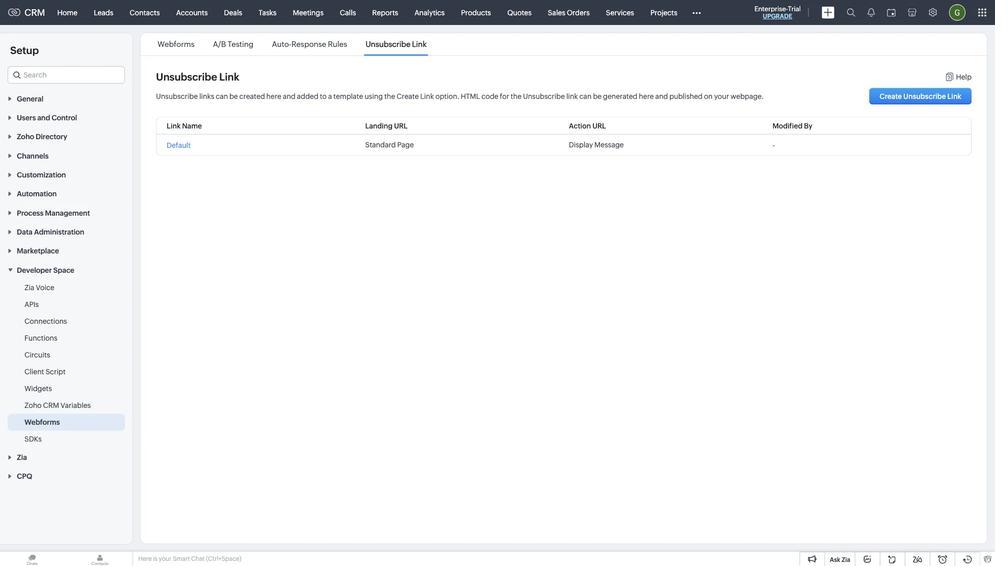 Task type: locate. For each thing, give the bounding box(es) containing it.
chat
[[191, 555, 205, 562]]

webforms inside list
[[158, 40, 195, 49]]

landing url
[[365, 122, 408, 130]]

0 vertical spatial unsubscribe link
[[366, 40, 427, 49]]

0 horizontal spatial here
[[266, 92, 281, 100]]

functions
[[24, 334, 57, 342]]

ask zia
[[830, 556, 851, 563]]

crm left home
[[24, 7, 45, 18]]

zoho down users
[[17, 133, 34, 141]]

1 horizontal spatial webforms
[[158, 40, 195, 49]]

the right "for"
[[511, 92, 522, 100]]

1 can from the left
[[216, 92, 228, 100]]

search element
[[841, 0, 862, 25]]

marketplace
[[17, 247, 59, 255]]

name
[[182, 122, 202, 130]]

projects
[[651, 8, 678, 17]]

and right users
[[37, 114, 50, 122]]

your right the on
[[714, 92, 729, 100]]

using
[[365, 92, 383, 100]]

circuits link
[[24, 349, 50, 360]]

0 horizontal spatial can
[[216, 92, 228, 100]]

link down a/b testing link
[[219, 71, 239, 83]]

sales orders link
[[540, 0, 598, 25]]

link left 'option.'
[[420, 92, 434, 100]]

-
[[773, 141, 775, 149]]

your
[[714, 92, 729, 100], [159, 555, 172, 562]]

0 horizontal spatial the
[[384, 92, 395, 100]]

0 vertical spatial your
[[714, 92, 729, 100]]

general button
[[0, 89, 133, 108]]

list
[[148, 33, 436, 55]]

url for landing url
[[394, 122, 408, 130]]

0 horizontal spatial your
[[159, 555, 172, 562]]

by
[[804, 122, 813, 130]]

0 vertical spatial webforms link
[[156, 40, 196, 49]]

can right links
[[216, 92, 228, 100]]

automation
[[17, 190, 57, 198]]

orders
[[567, 8, 590, 17]]

products
[[461, 8, 491, 17]]

1 be from the left
[[229, 92, 238, 100]]

unsubscribe inside create unsubscribe link button
[[904, 92, 946, 100]]

script
[[46, 367, 66, 375]]

can right link
[[580, 92, 592, 100]]

2 horizontal spatial and
[[656, 92, 668, 100]]

link down help
[[948, 92, 962, 100]]

zia left voice
[[24, 283, 34, 291]]

webforms up the sdks link
[[24, 418, 60, 426]]

services
[[606, 8, 634, 17]]

code
[[482, 92, 499, 100]]

create unsubscribe link
[[880, 92, 962, 100]]

unsubscribe link down reports
[[366, 40, 427, 49]]

0 vertical spatial zia
[[24, 283, 34, 291]]

1 here from the left
[[266, 92, 281, 100]]

smart
[[173, 555, 190, 562]]

link name
[[167, 122, 202, 130]]

1 url from the left
[[394, 122, 408, 130]]

and left added
[[283, 92, 296, 100]]

profile image
[[949, 4, 966, 21]]

1 vertical spatial zia
[[17, 453, 27, 461]]

message
[[595, 140, 624, 149]]

link
[[412, 40, 427, 49], [219, 71, 239, 83], [948, 92, 962, 100], [420, 92, 434, 100], [167, 122, 181, 130]]

testing
[[228, 40, 254, 49]]

functions link
[[24, 333, 57, 343]]

2 here from the left
[[639, 92, 654, 100]]

general
[[17, 95, 43, 103]]

meetings link
[[285, 0, 332, 25]]

link
[[566, 92, 578, 100]]

1 horizontal spatial can
[[580, 92, 592, 100]]

management
[[45, 209, 90, 217]]

published
[[670, 92, 703, 100]]

1 horizontal spatial the
[[511, 92, 522, 100]]

sdks link
[[24, 434, 42, 444]]

create menu image
[[822, 6, 835, 19]]

here right generated
[[639, 92, 654, 100]]

zia up cpq
[[17, 453, 27, 461]]

projects link
[[643, 0, 686, 25]]

2 can from the left
[[580, 92, 592, 100]]

sales orders
[[548, 8, 590, 17]]

a/b testing
[[213, 40, 254, 49]]

0 horizontal spatial unsubscribe link
[[156, 71, 239, 83]]

process management button
[[0, 203, 133, 222]]

accounts
[[176, 8, 208, 17]]

url up page on the left of the page
[[394, 122, 408, 130]]

setup
[[10, 44, 39, 56]]

2 be from the left
[[593, 92, 602, 100]]

for
[[500, 92, 509, 100]]

zoho crm variables link
[[24, 400, 91, 410]]

links
[[199, 92, 214, 100]]

chats image
[[0, 552, 64, 566]]

0 horizontal spatial and
[[37, 114, 50, 122]]

1 vertical spatial crm
[[43, 401, 59, 409]]

zia right "ask"
[[842, 556, 851, 563]]

administration
[[34, 228, 84, 236]]

0 horizontal spatial webforms link
[[24, 417, 60, 427]]

1 vertical spatial zoho
[[24, 401, 42, 409]]

link down analytics link
[[412, 40, 427, 49]]

on
[[704, 92, 713, 100]]

unsubscribe link up links
[[156, 71, 239, 83]]

variables
[[61, 401, 91, 409]]

users
[[17, 114, 36, 122]]

unsubscribe
[[366, 40, 411, 49], [156, 71, 217, 83], [904, 92, 946, 100], [156, 92, 198, 100], [523, 92, 565, 100]]

ask
[[830, 556, 841, 563]]

here right created
[[266, 92, 281, 100]]

1 horizontal spatial url
[[593, 122, 606, 130]]

2 vertical spatial zia
[[842, 556, 851, 563]]

1 horizontal spatial create
[[880, 92, 902, 100]]

1 horizontal spatial and
[[283, 92, 296, 100]]

deals
[[224, 8, 242, 17]]

1 vertical spatial your
[[159, 555, 172, 562]]

0 horizontal spatial webforms
[[24, 418, 60, 426]]

here is your smart chat (ctrl+space)
[[138, 555, 241, 562]]

zia voice
[[24, 283, 54, 291]]

zoho directory button
[[0, 127, 133, 146]]

search image
[[847, 8, 856, 17]]

quotes link
[[499, 0, 540, 25]]

template
[[334, 92, 363, 100]]

zoho inside zoho crm variables link
[[24, 401, 42, 409]]

1 vertical spatial webforms link
[[24, 417, 60, 427]]

1 vertical spatial unsubscribe link
[[156, 71, 239, 83]]

0 vertical spatial crm
[[24, 7, 45, 18]]

0 vertical spatial webforms
[[158, 40, 195, 49]]

services link
[[598, 0, 643, 25]]

client
[[24, 367, 44, 375]]

link left name
[[167, 122, 181, 130]]

0 horizontal spatial url
[[394, 122, 408, 130]]

1 vertical spatial webforms
[[24, 418, 60, 426]]

0 vertical spatial zoho
[[17, 133, 34, 141]]

zia inside developer space region
[[24, 283, 34, 291]]

1 horizontal spatial here
[[639, 92, 654, 100]]

the right using
[[384, 92, 395, 100]]

here
[[266, 92, 281, 100], [639, 92, 654, 100]]

zia inside dropdown button
[[17, 453, 27, 461]]

and left published
[[656, 92, 668, 100]]

cpq
[[17, 472, 32, 480]]

response
[[292, 40, 326, 49]]

be left generated
[[593, 92, 602, 100]]

directory
[[36, 133, 67, 141]]

your right is
[[159, 555, 172, 562]]

webforms link down accounts link
[[156, 40, 196, 49]]

a/b testing link
[[211, 40, 255, 49]]

zoho inside 'zoho directory' dropdown button
[[17, 133, 34, 141]]

url up display message
[[593, 122, 606, 130]]

create
[[880, 92, 902, 100], [397, 92, 419, 100]]

space
[[53, 266, 74, 274]]

be left created
[[229, 92, 238, 100]]

zoho down widgets link
[[24, 401, 42, 409]]

2 url from the left
[[593, 122, 606, 130]]

is
[[153, 555, 157, 562]]

unsubscribe link inside list
[[366, 40, 427, 49]]

apis link
[[24, 299, 39, 309]]

None field
[[8, 66, 125, 84]]

1 horizontal spatial unsubscribe link
[[366, 40, 427, 49]]

webforms down accounts link
[[158, 40, 195, 49]]

sales
[[548, 8, 566, 17]]

channels button
[[0, 146, 133, 165]]

client script
[[24, 367, 66, 375]]

created
[[239, 92, 265, 100]]

leads
[[94, 8, 113, 17]]

webforms link up the sdks link
[[24, 417, 60, 427]]

crm down widgets
[[43, 401, 59, 409]]

1 horizontal spatial be
[[593, 92, 602, 100]]

0 horizontal spatial be
[[229, 92, 238, 100]]



Task type: vqa. For each thing, say whether or not it's contained in the screenshot.
Zoho
yes



Task type: describe. For each thing, give the bounding box(es) containing it.
users and control
[[17, 114, 77, 122]]

users and control button
[[0, 108, 133, 127]]

generated
[[603, 92, 638, 100]]

contacts image
[[68, 552, 132, 566]]

channels
[[17, 152, 49, 160]]

create inside button
[[880, 92, 902, 100]]

cpq button
[[0, 466, 133, 485]]

option.
[[436, 92, 459, 100]]

developer
[[17, 266, 52, 274]]

voice
[[36, 283, 54, 291]]

list containing webforms
[[148, 33, 436, 55]]

(ctrl+space)
[[206, 555, 241, 562]]

calls link
[[332, 0, 364, 25]]

tasks
[[259, 8, 277, 17]]

webforms inside developer space region
[[24, 418, 60, 426]]

display message
[[569, 140, 624, 149]]

1 horizontal spatial your
[[714, 92, 729, 100]]

customization button
[[0, 165, 133, 184]]

here
[[138, 555, 152, 562]]

added
[[297, 92, 318, 100]]

html
[[461, 92, 480, 100]]

developer space region
[[0, 279, 133, 447]]

analytics link
[[407, 0, 453, 25]]

sdks
[[24, 435, 42, 443]]

data administration
[[17, 228, 84, 236]]

circuits
[[24, 351, 50, 359]]

default
[[167, 141, 191, 149]]

1 horizontal spatial webforms link
[[156, 40, 196, 49]]

Search text field
[[8, 67, 124, 83]]

reports link
[[364, 0, 407, 25]]

contacts
[[130, 8, 160, 17]]

apis
[[24, 300, 39, 308]]

auto-response rules
[[272, 40, 347, 49]]

upgrade
[[763, 13, 793, 20]]

profile element
[[943, 0, 972, 25]]

zia for zia voice
[[24, 283, 34, 291]]

a/b
[[213, 40, 226, 49]]

widgets
[[24, 384, 52, 392]]

connections link
[[24, 316, 67, 326]]

calendar image
[[887, 8, 896, 17]]

landing
[[365, 122, 393, 130]]

process
[[17, 209, 44, 217]]

0 horizontal spatial create
[[397, 92, 419, 100]]

auto-
[[272, 40, 292, 49]]

zoho for zoho crm variables
[[24, 401, 42, 409]]

webpage.
[[731, 92, 764, 100]]

Other Modules field
[[686, 4, 708, 21]]

automation button
[[0, 184, 133, 203]]

crm inside zoho crm variables link
[[43, 401, 59, 409]]

connections
[[24, 317, 67, 325]]

unsubscribe link link
[[364, 40, 428, 49]]

signals image
[[868, 8, 875, 17]]

action
[[569, 122, 591, 130]]

accounts link
[[168, 0, 216, 25]]

home link
[[49, 0, 86, 25]]

home
[[57, 8, 77, 17]]

crm link
[[8, 7, 45, 18]]

quotes
[[507, 8, 532, 17]]

control
[[52, 114, 77, 122]]

zoho crm variables
[[24, 401, 91, 409]]

page
[[397, 140, 414, 149]]

action url
[[569, 122, 606, 130]]

url for action url
[[593, 122, 606, 130]]

modified
[[773, 122, 803, 130]]

1 the from the left
[[384, 92, 395, 100]]

client script link
[[24, 366, 66, 377]]

link inside list
[[412, 40, 427, 49]]

meetings
[[293, 8, 324, 17]]

process management
[[17, 209, 90, 217]]

zoho directory
[[17, 133, 67, 141]]

deals link
[[216, 0, 250, 25]]

products link
[[453, 0, 499, 25]]

create menu element
[[816, 0, 841, 25]]

signals element
[[862, 0, 881, 25]]

rules
[[328, 40, 347, 49]]

a
[[328, 92, 332, 100]]

help
[[956, 73, 972, 81]]

data administration button
[[0, 222, 133, 241]]

and inside dropdown button
[[37, 114, 50, 122]]

link inside create unsubscribe link button
[[948, 92, 962, 100]]

modified by
[[773, 122, 813, 130]]

auto-response rules link
[[270, 40, 349, 49]]

customization
[[17, 171, 66, 179]]

create unsubscribe link button
[[870, 88, 972, 104]]

enterprise-
[[755, 5, 788, 12]]

zia for zia
[[17, 453, 27, 461]]

standard page
[[365, 140, 414, 149]]

display
[[569, 140, 593, 149]]

zoho for zoho directory
[[17, 133, 34, 141]]

to
[[320, 92, 327, 100]]

tasks link
[[250, 0, 285, 25]]

developer space button
[[0, 260, 133, 279]]

2 the from the left
[[511, 92, 522, 100]]



